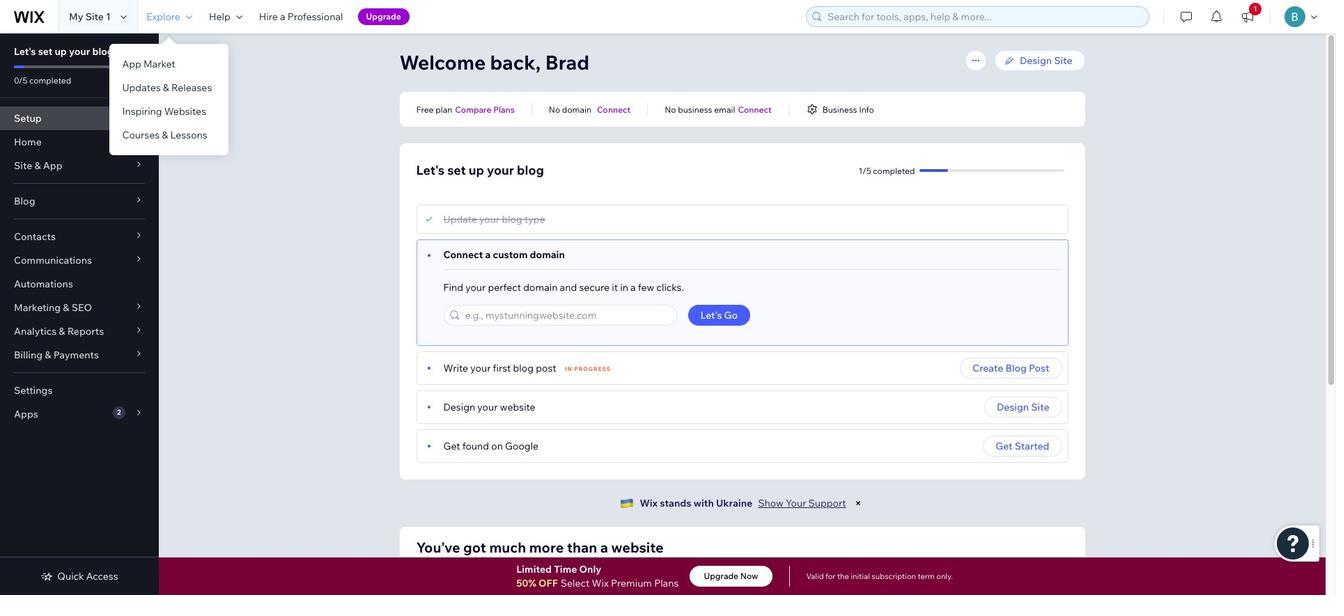 Task type: locate. For each thing, give the bounding box(es) containing it.
a left custom
[[486, 249, 491, 261]]

design
[[1021, 54, 1053, 67], [444, 402, 476, 414], [998, 402, 1030, 414]]

a
[[280, 10, 286, 23], [486, 249, 491, 261], [631, 282, 636, 294], [601, 540, 609, 557]]

1 horizontal spatial plans
[[655, 578, 679, 590]]

no down brad
[[549, 104, 561, 115]]

0 horizontal spatial completed
[[29, 75, 71, 86]]

0 vertical spatial upgrade
[[366, 11, 401, 22]]

1 horizontal spatial up
[[469, 162, 484, 178]]

2 get from the left
[[996, 441, 1013, 453]]

0 horizontal spatial blog
[[14, 195, 35, 208]]

no for no domain
[[549, 104, 561, 115]]

your for write
[[471, 362, 491, 375]]

1 horizontal spatial set
[[448, 162, 466, 178]]

websites
[[164, 105, 206, 118]]

your inside sidebar element
[[69, 45, 90, 58]]

0 vertical spatial website
[[500, 402, 536, 414]]

let's inside button
[[701, 309, 722, 322]]

setup link
[[0, 107, 159, 130]]

blog down the my site 1
[[92, 45, 113, 58]]

let's left go
[[701, 309, 722, 322]]

plans right premium
[[655, 578, 679, 590]]

& left "seo" on the bottom
[[63, 302, 69, 314]]

1 horizontal spatial let's
[[416, 162, 445, 178]]

domain down brad
[[562, 104, 592, 115]]

0 horizontal spatial up
[[55, 45, 67, 58]]

1 vertical spatial wix
[[592, 578, 609, 590]]

stands
[[660, 498, 692, 510]]

communications button
[[0, 249, 159, 273]]

domain for perfect
[[524, 282, 558, 294]]

1 connect link from the left
[[597, 103, 631, 116]]

post
[[536, 362, 557, 375]]

website up premium
[[612, 540, 664, 557]]

blog
[[14, 195, 35, 208], [1006, 362, 1027, 375]]

site inside dropdown button
[[14, 160, 32, 172]]

2 connect link from the left
[[738, 103, 772, 116]]

let's set up your blog up 0/5 completed
[[14, 45, 113, 58]]

your for update
[[480, 213, 500, 226]]

blog button
[[0, 190, 159, 213]]

no for no business email
[[665, 104, 677, 115]]

app
[[122, 58, 141, 70], [43, 160, 62, 172]]

upgrade button
[[358, 8, 410, 25]]

0 vertical spatial set
[[38, 45, 53, 58]]

blog inside the create blog post button
[[1006, 362, 1027, 375]]

updates & releases
[[122, 82, 212, 94]]

0 horizontal spatial get
[[444, 441, 460, 453]]

e.g., mystunningwebsite.com field
[[461, 306, 672, 326]]

1 horizontal spatial website
[[612, 540, 664, 557]]

plans inside limited time only 50% off select wix premium plans
[[655, 578, 679, 590]]

1 vertical spatial domain
[[530, 249, 565, 261]]

progress
[[575, 366, 611, 373]]

up up the update
[[469, 162, 484, 178]]

upgrade left now at the bottom
[[704, 572, 739, 582]]

get inside button
[[996, 441, 1013, 453]]

1 vertical spatial up
[[469, 162, 484, 178]]

upgrade inside upgrade button
[[366, 11, 401, 22]]

1 horizontal spatial upgrade
[[704, 572, 739, 582]]

domain for custom
[[530, 249, 565, 261]]

2 horizontal spatial let's
[[701, 309, 722, 322]]

& down inspiring websites
[[162, 129, 168, 142]]

0 horizontal spatial let's set up your blog
[[14, 45, 113, 58]]

welcome
[[400, 50, 486, 75]]

get for get started
[[996, 441, 1013, 453]]

blog up contacts
[[14, 195, 35, 208]]

a right the than
[[601, 540, 609, 557]]

your up update your blog type
[[487, 162, 514, 178]]

quick
[[57, 571, 84, 583]]

0 horizontal spatial app
[[43, 160, 62, 172]]

connect link for no business email connect
[[738, 103, 772, 116]]

app down home 'link'
[[43, 160, 62, 172]]

courses & lessons link
[[110, 123, 229, 147]]

0 horizontal spatial let's
[[14, 45, 36, 58]]

0 vertical spatial let's set up your blog
[[14, 45, 113, 58]]

1 horizontal spatial no
[[665, 104, 677, 115]]

connect link
[[597, 103, 631, 116], [738, 103, 772, 116]]

hire a professional
[[259, 10, 343, 23]]

& for updates
[[163, 82, 169, 94]]

0 horizontal spatial upgrade
[[366, 11, 401, 22]]

1 vertical spatial website
[[612, 540, 664, 557]]

info
[[860, 104, 875, 115]]

your right 'find'
[[466, 282, 486, 294]]

blog
[[92, 45, 113, 58], [517, 162, 544, 178], [502, 213, 523, 226], [513, 362, 534, 375]]

app inside dropdown button
[[43, 160, 62, 172]]

2 no from the left
[[665, 104, 677, 115]]

1 vertical spatial app
[[43, 160, 62, 172]]

site
[[85, 10, 104, 23], [1055, 54, 1073, 67], [14, 160, 32, 172], [1032, 402, 1050, 414]]

courses
[[122, 129, 160, 142]]

1 vertical spatial let's
[[416, 162, 445, 178]]

get for get found on google
[[444, 441, 460, 453]]

completed right 0/5
[[29, 75, 71, 86]]

upgrade for upgrade now
[[704, 572, 739, 582]]

design site
[[1021, 54, 1073, 67], [998, 402, 1050, 414]]

get started
[[996, 441, 1050, 453]]

in
[[565, 366, 573, 373]]

2 vertical spatial let's
[[701, 309, 722, 322]]

&
[[163, 82, 169, 94], [162, 129, 168, 142], [34, 160, 41, 172], [63, 302, 69, 314], [59, 326, 65, 338], [45, 349, 51, 362]]

valid for the initial subscription term only.
[[807, 572, 953, 582]]

analytics
[[14, 326, 57, 338]]

get
[[444, 441, 460, 453], [996, 441, 1013, 453]]

upgrade inside upgrade now button
[[704, 572, 739, 582]]

Search for tools, apps, help & more... field
[[824, 7, 1145, 26]]

0 vertical spatial app
[[122, 58, 141, 70]]

your for design
[[478, 402, 498, 414]]

1 vertical spatial set
[[448, 162, 466, 178]]

& left reports
[[59, 326, 65, 338]]

a right in
[[631, 282, 636, 294]]

0 vertical spatial domain
[[562, 104, 592, 115]]

0 vertical spatial plans
[[494, 104, 515, 115]]

let's go button
[[688, 305, 751, 326]]

found
[[463, 441, 489, 453]]

set
[[38, 45, 53, 58], [448, 162, 466, 178]]

compare plans link
[[455, 103, 515, 116]]

set up the update
[[448, 162, 466, 178]]

business info button
[[806, 103, 875, 116]]

domain up find your perfect domain and secure it in a few clicks.
[[530, 249, 565, 261]]

set up 0/5 completed
[[38, 45, 53, 58]]

completed
[[29, 75, 71, 86], [874, 166, 916, 176]]

1 vertical spatial upgrade
[[704, 572, 739, 582]]

1 horizontal spatial app
[[122, 58, 141, 70]]

completed right 1/5
[[874, 166, 916, 176]]

up up 0/5 completed
[[55, 45, 67, 58]]

secure
[[580, 282, 610, 294]]

your down my
[[69, 45, 90, 58]]

no domain connect
[[549, 104, 631, 115]]

0 horizontal spatial website
[[500, 402, 536, 414]]

1 vertical spatial completed
[[874, 166, 916, 176]]

your right the update
[[480, 213, 500, 226]]

back,
[[490, 50, 541, 75]]

much
[[490, 540, 526, 557]]

reports
[[67, 326, 104, 338]]

blog left post
[[1006, 362, 1027, 375]]

your left first in the bottom left of the page
[[471, 362, 491, 375]]

wix down only at the bottom
[[592, 578, 609, 590]]

design your website
[[444, 402, 536, 414]]

your up get found on google at left
[[478, 402, 498, 414]]

1 horizontal spatial completed
[[874, 166, 916, 176]]

free
[[416, 104, 434, 115]]

design down the create blog post button at bottom right
[[998, 402, 1030, 414]]

0 horizontal spatial set
[[38, 45, 53, 58]]

billing & payments
[[14, 349, 99, 362]]

get left found at the left bottom of page
[[444, 441, 460, 453]]

& for marketing
[[63, 302, 69, 314]]

0 horizontal spatial no
[[549, 104, 561, 115]]

setup
[[14, 112, 42, 125]]

free plan compare plans
[[416, 104, 515, 115]]

plans right compare
[[494, 104, 515, 115]]

let's set up your blog
[[14, 45, 113, 58], [416, 162, 544, 178]]

domain left the and
[[524, 282, 558, 294]]

in progress
[[565, 366, 611, 373]]

business
[[678, 104, 713, 115]]

courses & lessons
[[122, 129, 208, 142]]

valid
[[807, 572, 824, 582]]

more
[[530, 540, 564, 557]]

connect
[[597, 104, 631, 115], [738, 104, 772, 115], [444, 249, 483, 261]]

website
[[500, 402, 536, 414], [612, 540, 664, 557]]

than
[[567, 540, 598, 557]]

0 horizontal spatial wix
[[592, 578, 609, 590]]

marketing & seo
[[14, 302, 92, 314]]

1 vertical spatial plans
[[655, 578, 679, 590]]

0 vertical spatial let's
[[14, 45, 36, 58]]

my site 1
[[69, 10, 111, 23]]

0 vertical spatial up
[[55, 45, 67, 58]]

first
[[493, 362, 511, 375]]

inspiring websites
[[122, 105, 206, 118]]

upgrade right 'professional'
[[366, 11, 401, 22]]

lessons
[[170, 129, 208, 142]]

1 horizontal spatial wix
[[640, 498, 658, 510]]

1 vertical spatial blog
[[1006, 362, 1027, 375]]

1 button
[[1233, 0, 1264, 33]]

let's up the update
[[416, 162, 445, 178]]

connect link for no domain connect
[[597, 103, 631, 116]]

1 horizontal spatial connect link
[[738, 103, 772, 116]]

blog inside blog dropdown button
[[14, 195, 35, 208]]

1 horizontal spatial get
[[996, 441, 1013, 453]]

wix left "stands"
[[640, 498, 658, 510]]

& right billing
[[45, 349, 51, 362]]

1 no from the left
[[549, 104, 561, 115]]

blog left type
[[502, 213, 523, 226]]

you've
[[416, 540, 460, 557]]

seo
[[72, 302, 92, 314]]

contacts
[[14, 231, 56, 243]]

app up updates at the top of page
[[122, 58, 141, 70]]

get left started
[[996, 441, 1013, 453]]

& down home
[[34, 160, 41, 172]]

1 vertical spatial let's set up your blog
[[416, 162, 544, 178]]

0 vertical spatial blog
[[14, 195, 35, 208]]

let's set up your blog up update your blog type
[[416, 162, 544, 178]]

no left business
[[665, 104, 677, 115]]

site & app button
[[0, 154, 159, 178]]

let's up 0/5
[[14, 45, 36, 58]]

google
[[505, 441, 539, 453]]

1 get from the left
[[444, 441, 460, 453]]

design down write
[[444, 402, 476, 414]]

email
[[715, 104, 736, 115]]

1 vertical spatial design site
[[998, 402, 1050, 414]]

1 horizontal spatial blog
[[1006, 362, 1027, 375]]

& up inspiring websites
[[163, 82, 169, 94]]

marketing
[[14, 302, 61, 314]]

2 vertical spatial domain
[[524, 282, 558, 294]]

website up google
[[500, 402, 536, 414]]

1 horizontal spatial 1
[[1254, 4, 1258, 13]]

completed inside sidebar element
[[29, 75, 71, 86]]

& for analytics
[[59, 326, 65, 338]]

0 vertical spatial completed
[[29, 75, 71, 86]]

let's
[[14, 45, 36, 58], [416, 162, 445, 178], [701, 309, 722, 322]]

0 horizontal spatial connect link
[[597, 103, 631, 116]]



Task type: describe. For each thing, give the bounding box(es) containing it.
hire a professional link
[[251, 0, 352, 33]]

explore
[[146, 10, 180, 23]]

create
[[973, 362, 1004, 375]]

2 horizontal spatial connect
[[738, 104, 772, 115]]

connect a custom domain
[[444, 249, 565, 261]]

set inside sidebar element
[[38, 45, 53, 58]]

2
[[117, 408, 121, 418]]

support
[[809, 498, 847, 510]]

& for courses
[[162, 129, 168, 142]]

for
[[826, 572, 836, 582]]

limited
[[517, 564, 552, 576]]

perfect
[[488, 282, 522, 294]]

update
[[444, 213, 477, 226]]

hire
[[259, 10, 278, 23]]

design site link
[[995, 50, 1086, 71]]

1/5 completed
[[859, 166, 916, 176]]

design inside button
[[998, 402, 1030, 414]]

professional
[[288, 10, 343, 23]]

in
[[621, 282, 629, 294]]

initial
[[851, 572, 871, 582]]

write
[[444, 362, 468, 375]]

on
[[492, 441, 503, 453]]

0/5
[[14, 75, 27, 86]]

site inside button
[[1032, 402, 1050, 414]]

the
[[838, 572, 850, 582]]

blog up type
[[517, 162, 544, 178]]

you've got much more than a website
[[416, 540, 664, 557]]

0 horizontal spatial plans
[[494, 104, 515, 115]]

welcome back, brad
[[400, 50, 590, 75]]

completed for 0/5 completed
[[29, 75, 71, 86]]

app inside 'link'
[[122, 58, 141, 70]]

quick access button
[[41, 571, 118, 583]]

help button
[[201, 0, 251, 33]]

plan
[[436, 104, 453, 115]]

& for site
[[34, 160, 41, 172]]

upgrade now button
[[690, 567, 773, 588]]

0 vertical spatial wix
[[640, 498, 658, 510]]

a right hire
[[280, 10, 286, 23]]

let's go
[[701, 309, 738, 322]]

blog right first in the bottom left of the page
[[513, 362, 534, 375]]

it
[[612, 282, 618, 294]]

ukraine
[[717, 498, 753, 510]]

contacts button
[[0, 225, 159, 249]]

term
[[918, 572, 935, 582]]

design down search for tools, apps, help & more... field
[[1021, 54, 1053, 67]]

limited time only 50% off select wix premium plans
[[517, 564, 679, 590]]

up inside sidebar element
[[55, 45, 67, 58]]

inspiring websites link
[[110, 100, 229, 123]]

upgrade now
[[704, 572, 759, 582]]

few
[[638, 282, 655, 294]]

let's inside sidebar element
[[14, 45, 36, 58]]

create blog post
[[973, 362, 1050, 375]]

business info
[[823, 104, 875, 115]]

analytics & reports button
[[0, 320, 159, 344]]

brad
[[546, 50, 590, 75]]

wix stands with ukraine show your support
[[640, 498, 847, 510]]

sidebar element
[[0, 33, 159, 596]]

go
[[725, 309, 738, 322]]

50%
[[517, 578, 537, 590]]

show
[[759, 498, 784, 510]]

compare
[[455, 104, 492, 115]]

updates & releases link
[[110, 76, 229, 100]]

0/5 completed
[[14, 75, 71, 86]]

your for find
[[466, 282, 486, 294]]

1 horizontal spatial connect
[[597, 104, 631, 115]]

create blog post button
[[961, 358, 1063, 379]]

help
[[209, 10, 231, 23]]

get found on google
[[444, 441, 539, 453]]

blog inside sidebar element
[[92, 45, 113, 58]]

find your perfect domain and secure it in a few clicks.
[[444, 282, 684, 294]]

wix inside limited time only 50% off select wix premium plans
[[592, 578, 609, 590]]

my
[[69, 10, 83, 23]]

settings link
[[0, 379, 159, 403]]

design site button
[[985, 397, 1063, 418]]

market
[[144, 58, 175, 70]]

started
[[1015, 441, 1050, 453]]

1 horizontal spatial let's set up your blog
[[416, 162, 544, 178]]

now
[[741, 572, 759, 582]]

off
[[539, 578, 558, 590]]

settings
[[14, 385, 53, 397]]

marketing & seo button
[[0, 296, 159, 320]]

select
[[561, 578, 590, 590]]

0 vertical spatial design site
[[1021, 54, 1073, 67]]

upgrade for upgrade
[[366, 11, 401, 22]]

completed for 1/5 completed
[[874, 166, 916, 176]]

write your first blog post
[[444, 362, 557, 375]]

let's set up your blog inside sidebar element
[[14, 45, 113, 58]]

no business email connect
[[665, 104, 772, 115]]

site & app
[[14, 160, 62, 172]]

1/5
[[859, 166, 872, 176]]

0 horizontal spatial connect
[[444, 249, 483, 261]]

app market link
[[110, 52, 229, 76]]

access
[[86, 571, 118, 583]]

& for billing
[[45, 349, 51, 362]]

billing
[[14, 349, 43, 362]]

get started button
[[984, 436, 1063, 457]]

1 inside "button"
[[1254, 4, 1258, 13]]

home link
[[0, 130, 159, 154]]

clicks.
[[657, 282, 684, 294]]

communications
[[14, 254, 92, 267]]

design site inside button
[[998, 402, 1050, 414]]

payments
[[53, 349, 99, 362]]

0 horizontal spatial 1
[[106, 10, 111, 23]]



Task type: vqa. For each thing, say whether or not it's contained in the screenshot.
1st "delete icon" from the bottom
no



